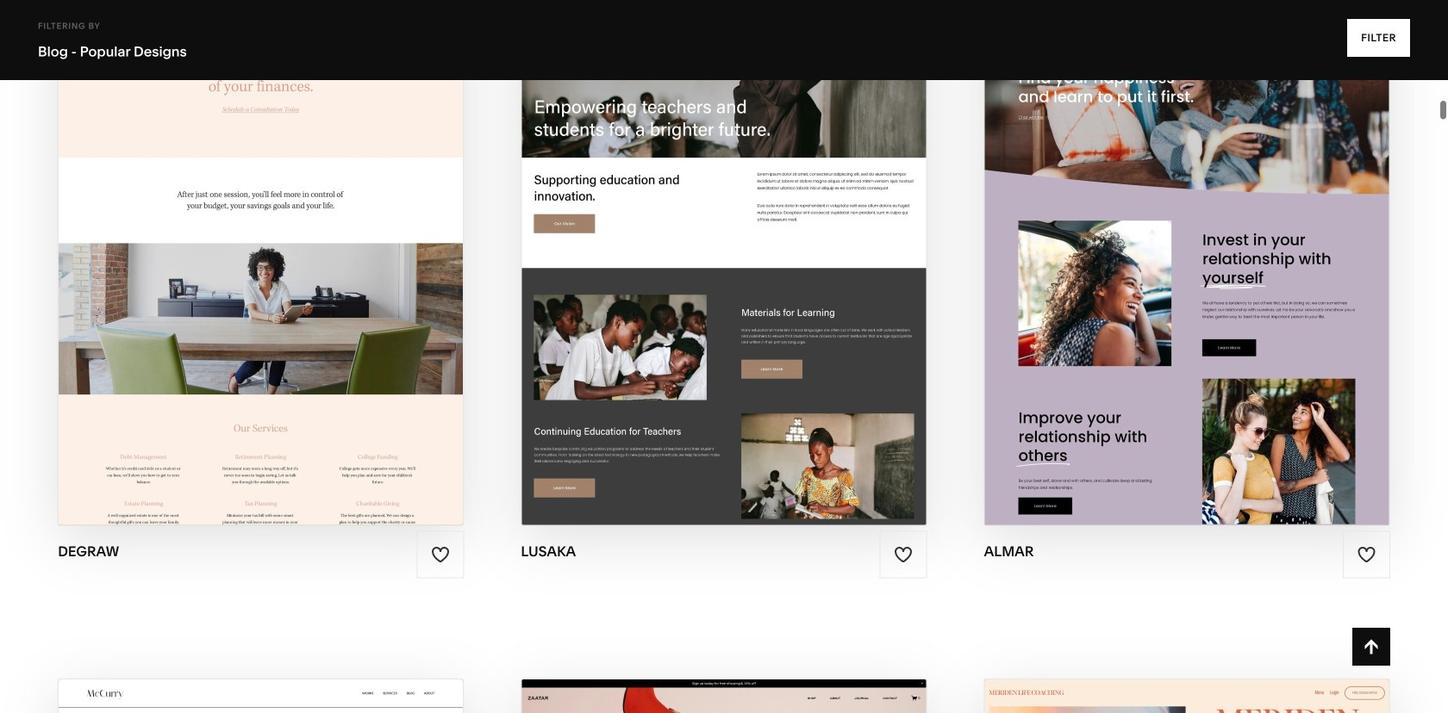 Task type: vqa. For each thing, say whether or not it's contained in the screenshot.
Scheduling
no



Task type: locate. For each thing, give the bounding box(es) containing it.
almar image
[[985, 0, 1389, 525]]

meriden image
[[985, 680, 1389, 714]]

add lusaka to your favorites list image
[[894, 546, 913, 565]]

back to top image
[[1362, 638, 1381, 657]]

add almar to your favorites list image
[[1357, 546, 1376, 565]]



Task type: describe. For each thing, give the bounding box(es) containing it.
lusaka image
[[522, 0, 926, 525]]

zaatar image
[[522, 680, 926, 714]]

mccurry image
[[59, 680, 463, 714]]

add degraw to your favorites list image
[[431, 546, 450, 565]]

degraw image
[[59, 0, 463, 525]]



